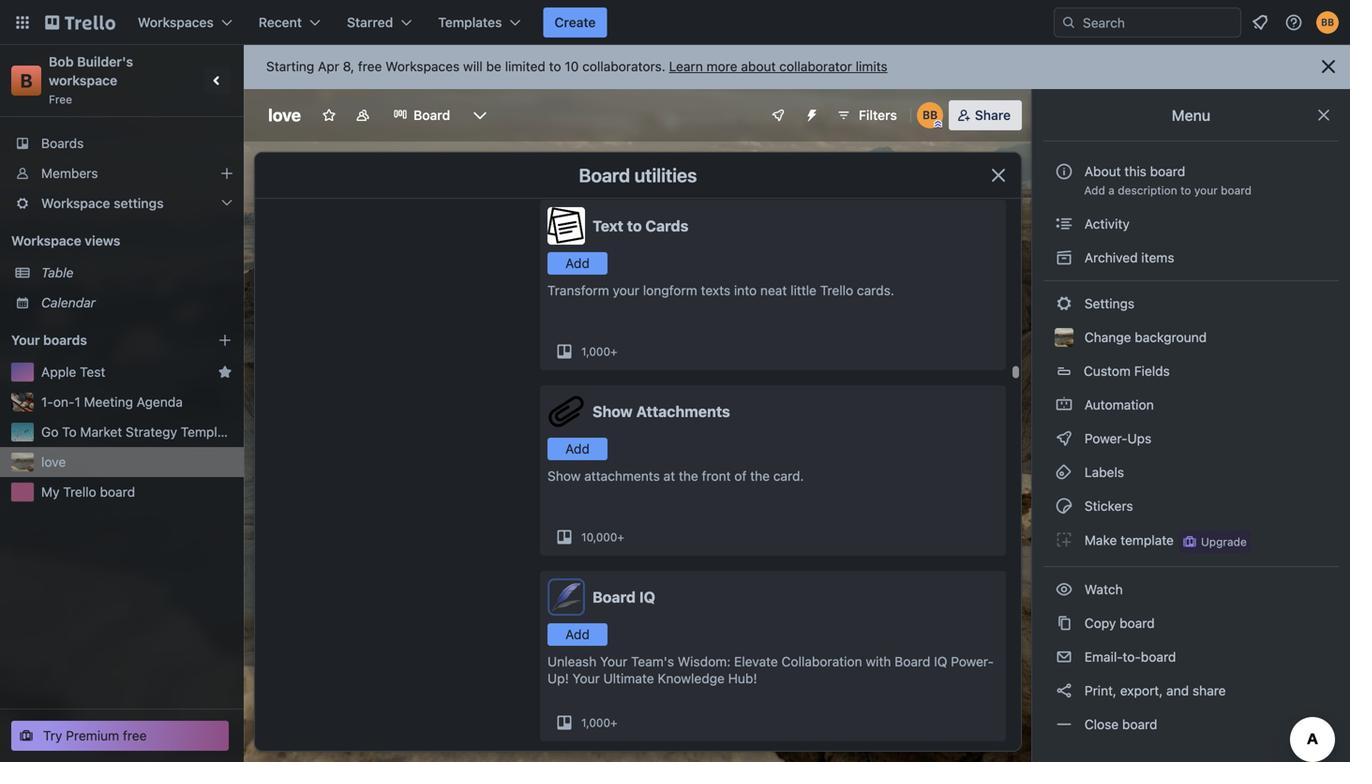 Task type: locate. For each thing, give the bounding box(es) containing it.
boards
[[41, 135, 84, 151]]

your down unleash
[[572, 671, 600, 686]]

Search field
[[1076, 8, 1241, 37]]

0 vertical spatial +
[[610, 345, 618, 358]]

my
[[41, 484, 60, 500]]

little
[[791, 283, 817, 298]]

+ for text
[[610, 345, 618, 358]]

cards.
[[857, 283, 894, 298]]

try premium free
[[43, 728, 147, 744]]

+ up the show attachments on the bottom of page
[[610, 345, 618, 358]]

love left star or unstar board icon
[[268, 105, 301, 125]]

sm image inside power-ups link
[[1055, 429, 1074, 448]]

1 horizontal spatial workspaces
[[386, 59, 460, 74]]

1
[[74, 394, 80, 410]]

1 vertical spatial trello
[[63, 484, 96, 500]]

your boards with 5 items element
[[11, 329, 189, 352]]

unleash
[[548, 654, 597, 669]]

sm image for copy board
[[1055, 614, 1074, 633]]

+ down ultimate
[[610, 716, 618, 730]]

0 horizontal spatial show
[[548, 468, 581, 484]]

trello right little
[[820, 283, 853, 298]]

board right with
[[895, 654, 931, 669]]

settings
[[1081, 296, 1135, 311]]

custom
[[1084, 363, 1131, 379]]

sm image for stickers
[[1055, 497, 1074, 516]]

sm image inside watch link
[[1055, 580, 1074, 599]]

bob builder's workspace free
[[49, 54, 137, 106]]

collaboration
[[782, 654, 862, 669]]

0 vertical spatial add button
[[548, 252, 608, 275]]

2 sm image from the top
[[1055, 463, 1074, 482]]

2 vertical spatial your
[[572, 671, 600, 686]]

premium
[[66, 728, 119, 744]]

2 sm image from the top
[[1055, 248, 1074, 267]]

power- inside unleash your team's wisdom: elevate collaboration with board iq power- up! your ultimate knowledge hub!
[[951, 654, 994, 669]]

sm image left power-ups
[[1055, 429, 1074, 448]]

add button up 'transform'
[[548, 252, 608, 275]]

activity link
[[1044, 209, 1339, 239]]

3 sm image from the top
[[1055, 396, 1074, 414]]

unleash your team's wisdom: elevate collaboration with board iq power- up! your ultimate knowledge hub!
[[548, 654, 994, 686]]

cards
[[646, 217, 689, 235]]

sm image left labels
[[1055, 463, 1074, 482]]

0 horizontal spatial your
[[11, 332, 40, 348]]

1 vertical spatial 1,000
[[581, 716, 610, 730]]

0 vertical spatial love
[[268, 105, 301, 125]]

sm image
[[1055, 215, 1074, 233], [1055, 248, 1074, 267], [1055, 396, 1074, 414], [1055, 429, 1074, 448], [1055, 497, 1074, 516], [1055, 531, 1074, 549]]

board for board
[[414, 107, 450, 123]]

2 vertical spatial add button
[[548, 624, 608, 646]]

email-to-board
[[1081, 649, 1176, 665]]

iq up team's at the left bottom of page
[[639, 588, 655, 606]]

+ up board iq
[[617, 531, 624, 544]]

0 vertical spatial 1,000 +
[[581, 345, 618, 358]]

a
[[1109, 184, 1115, 197]]

0 vertical spatial workspaces
[[138, 15, 214, 30]]

0 vertical spatial show
[[593, 403, 633, 421]]

show left attachments
[[548, 468, 581, 484]]

1 vertical spatial your
[[613, 283, 640, 298]]

add up 'transform'
[[566, 256, 590, 271]]

1-
[[41, 394, 53, 410]]

1 vertical spatial free
[[123, 728, 147, 744]]

add button up attachments
[[548, 438, 608, 460]]

transform your longform texts into neat little trello cards.
[[548, 283, 894, 298]]

sm image inside print, export, and share link
[[1055, 682, 1074, 700]]

1 the from the left
[[679, 468, 698, 484]]

love
[[268, 105, 301, 125], [41, 454, 66, 470]]

to inside 'about this board add a description to your board'
[[1181, 184, 1191, 197]]

0 horizontal spatial trello
[[63, 484, 96, 500]]

workspace settings button
[[0, 188, 244, 218]]

to right text
[[627, 217, 642, 235]]

sm image for automation
[[1055, 396, 1074, 414]]

6 sm image from the top
[[1055, 531, 1074, 549]]

sm image inside the copy board link
[[1055, 614, 1074, 633]]

sm image inside settings link
[[1055, 294, 1074, 313]]

go to market strategy template
[[41, 424, 236, 440]]

6 sm image from the top
[[1055, 682, 1074, 700]]

workspaces up workspace navigation collapse icon
[[138, 15, 214, 30]]

watch link
[[1044, 575, 1339, 605]]

sm image inside close board 'link'
[[1055, 715, 1074, 734]]

1 vertical spatial your
[[600, 654, 628, 669]]

show attachments at the front of the card.
[[548, 468, 804, 484]]

0 vertical spatial trello
[[820, 283, 853, 298]]

show for show attachments at the front of the card.
[[548, 468, 581, 484]]

add button up unleash
[[548, 624, 608, 646]]

to up activity link
[[1181, 184, 1191, 197]]

board up text
[[579, 164, 630, 186]]

board for board utilities
[[579, 164, 630, 186]]

recent button
[[247, 8, 332, 38]]

0 vertical spatial 1,000
[[581, 345, 610, 358]]

2 vertical spatial +
[[610, 716, 618, 730]]

1,000 + for text to cards
[[581, 345, 618, 358]]

star or unstar board image
[[322, 108, 337, 123]]

1 vertical spatial show
[[548, 468, 581, 484]]

on-
[[53, 394, 74, 410]]

the
[[679, 468, 698, 484], [750, 468, 770, 484]]

sm image inside stickers link
[[1055, 497, 1074, 516]]

1 1,000 from the top
[[581, 345, 610, 358]]

workspace down members
[[41, 196, 110, 211]]

your left 'boards' on the top
[[11, 332, 40, 348]]

be
[[486, 59, 502, 74]]

share
[[975, 107, 1011, 123]]

1 horizontal spatial your
[[572, 671, 600, 686]]

share button
[[949, 100, 1022, 130]]

workspace inside popup button
[[41, 196, 110, 211]]

collaborators.
[[582, 59, 666, 74]]

limited
[[505, 59, 546, 74]]

your left longform
[[613, 283, 640, 298]]

board up print, export, and share
[[1141, 649, 1176, 665]]

5 sm image from the top
[[1055, 648, 1074, 667]]

sm image left activity
[[1055, 215, 1074, 233]]

1,000 for board iq
[[581, 716, 610, 730]]

3 sm image from the top
[[1055, 580, 1074, 599]]

labels
[[1081, 465, 1124, 480]]

add button for text to cards
[[548, 252, 608, 275]]

sm image inside the 'automation' link
[[1055, 396, 1074, 414]]

1 horizontal spatial show
[[593, 403, 633, 421]]

2 horizontal spatial to
[[1181, 184, 1191, 197]]

board down the export,
[[1122, 717, 1158, 732]]

iq right with
[[934, 654, 947, 669]]

workspace views
[[11, 233, 120, 248]]

starred icon image
[[218, 365, 233, 380]]

0 vertical spatial power-
[[1085, 431, 1128, 446]]

add button for show attachments
[[548, 438, 608, 460]]

1,000 + down 'transform'
[[581, 345, 618, 358]]

sm image left automation
[[1055, 396, 1074, 414]]

of
[[735, 468, 747, 484]]

and
[[1167, 683, 1189, 699]]

change background link
[[1044, 323, 1339, 353]]

3 add button from the top
[[548, 624, 608, 646]]

1 1,000 + from the top
[[581, 345, 618, 358]]

1 vertical spatial love
[[41, 454, 66, 470]]

sm image left email-
[[1055, 648, 1074, 667]]

1 vertical spatial add button
[[548, 438, 608, 460]]

2 1,000 from the top
[[581, 716, 610, 730]]

0 horizontal spatial love
[[41, 454, 66, 470]]

1,000 + down ultimate
[[581, 716, 618, 730]]

sm image left watch
[[1055, 580, 1074, 599]]

to
[[549, 59, 561, 74], [1181, 184, 1191, 197], [627, 217, 642, 235]]

0 horizontal spatial workspaces
[[138, 15, 214, 30]]

make template
[[1081, 533, 1174, 548]]

iq inside unleash your team's wisdom: elevate collaboration with board iq power- up! your ultimate knowledge hub!
[[934, 654, 947, 669]]

free right 8,
[[358, 59, 382, 74]]

+ for board
[[610, 716, 618, 730]]

try
[[43, 728, 62, 744]]

1 sm image from the top
[[1055, 294, 1074, 313]]

1,000 down 'transform'
[[581, 345, 610, 358]]

upgrade button
[[1179, 531, 1251, 553]]

workspace up table
[[11, 233, 81, 248]]

4 sm image from the top
[[1055, 429, 1074, 448]]

2 horizontal spatial your
[[600, 654, 628, 669]]

0 horizontal spatial power-
[[951, 654, 994, 669]]

your
[[1194, 184, 1218, 197], [613, 283, 640, 298]]

email-
[[1085, 649, 1123, 665]]

add up unleash
[[566, 627, 590, 642]]

0 horizontal spatial the
[[679, 468, 698, 484]]

4 sm image from the top
[[1055, 614, 1074, 633]]

workspace
[[49, 73, 117, 88]]

starred
[[347, 15, 393, 30]]

0 horizontal spatial free
[[123, 728, 147, 744]]

0 horizontal spatial your
[[613, 283, 640, 298]]

stickers link
[[1044, 491, 1339, 521]]

sm image left 'archived'
[[1055, 248, 1074, 267]]

automation image
[[797, 100, 823, 127]]

primary element
[[0, 0, 1350, 45]]

board link
[[382, 100, 461, 130]]

texts
[[701, 283, 731, 298]]

7 sm image from the top
[[1055, 715, 1074, 734]]

add board image
[[218, 333, 233, 348]]

board
[[414, 107, 450, 123], [579, 164, 630, 186], [593, 588, 636, 606], [895, 654, 931, 669]]

strategy
[[126, 424, 177, 440]]

this member is an admin of this board. image
[[934, 120, 942, 128]]

0 horizontal spatial to
[[549, 59, 561, 74]]

fields
[[1134, 363, 1170, 379]]

board down 10,000 +
[[593, 588, 636, 606]]

5 sm image from the top
[[1055, 497, 1074, 516]]

hub!
[[728, 671, 757, 686]]

apple
[[41, 364, 76, 380]]

sm image
[[1055, 294, 1074, 313], [1055, 463, 1074, 482], [1055, 580, 1074, 599], [1055, 614, 1074, 633], [1055, 648, 1074, 667], [1055, 682, 1074, 700], [1055, 715, 1074, 734]]

my trello board
[[41, 484, 135, 500]]

workspace settings
[[41, 196, 164, 211]]

1 horizontal spatial love
[[268, 105, 301, 125]]

views
[[85, 233, 120, 248]]

love inside board name text box
[[268, 105, 301, 125]]

templates
[[438, 15, 502, 30]]

add inside 'about this board add a description to your board'
[[1084, 184, 1105, 197]]

free
[[358, 59, 382, 74], [123, 728, 147, 744]]

sm image left close at the right of the page
[[1055, 715, 1074, 734]]

0 notifications image
[[1249, 11, 1271, 34]]

1 horizontal spatial your
[[1194, 184, 1218, 197]]

sm image for print, export, and share
[[1055, 682, 1074, 700]]

starting apr 8, free workspaces will be limited to 10 collaborators. learn more about collaborator limits
[[266, 59, 888, 74]]

0 vertical spatial your
[[1194, 184, 1218, 197]]

sm image left print,
[[1055, 682, 1074, 700]]

elevate
[[734, 654, 778, 669]]

1 horizontal spatial free
[[358, 59, 382, 74]]

sm image for email-to-board
[[1055, 648, 1074, 667]]

1 horizontal spatial iq
[[934, 654, 947, 669]]

1 sm image from the top
[[1055, 215, 1074, 233]]

longform
[[643, 283, 697, 298]]

will
[[463, 59, 483, 74]]

board
[[1150, 164, 1185, 179], [1221, 184, 1252, 197], [100, 484, 135, 500], [1120, 616, 1155, 631], [1141, 649, 1176, 665], [1122, 717, 1158, 732]]

1 vertical spatial to
[[1181, 184, 1191, 197]]

1 vertical spatial workspace
[[11, 233, 81, 248]]

sm image left make
[[1055, 531, 1074, 549]]

0 vertical spatial iq
[[639, 588, 655, 606]]

add up attachments
[[566, 441, 590, 457]]

2 vertical spatial to
[[627, 217, 642, 235]]

attachments
[[636, 403, 730, 421]]

workspaces
[[138, 15, 214, 30], [386, 59, 460, 74]]

sm image for archived items
[[1055, 248, 1074, 267]]

1 horizontal spatial power-
[[1085, 431, 1128, 446]]

sm image inside email-to-board link
[[1055, 648, 1074, 667]]

your up ultimate
[[600, 654, 628, 669]]

your up activity link
[[1194, 184, 1218, 197]]

starting
[[266, 59, 314, 74]]

workspace
[[41, 196, 110, 211], [11, 233, 81, 248]]

0 horizontal spatial iq
[[639, 588, 655, 606]]

1,000 down ultimate
[[581, 716, 610, 730]]

love up my
[[41, 454, 66, 470]]

1 vertical spatial iq
[[934, 654, 947, 669]]

the right of
[[750, 468, 770, 484]]

back to home image
[[45, 8, 115, 38]]

trello right my
[[63, 484, 96, 500]]

card.
[[773, 468, 804, 484]]

workspaces button
[[127, 8, 244, 38]]

0 vertical spatial workspace
[[41, 196, 110, 211]]

board up to-
[[1120, 616, 1155, 631]]

sm image for watch
[[1055, 580, 1074, 599]]

power-ups link
[[1044, 424, 1339, 454]]

sm image left copy
[[1055, 614, 1074, 633]]

add button for board iq
[[548, 624, 608, 646]]

1 horizontal spatial the
[[750, 468, 770, 484]]

sm image left stickers
[[1055, 497, 1074, 516]]

to
[[62, 424, 77, 440]]

1 vertical spatial power-
[[951, 654, 994, 669]]

1 horizontal spatial trello
[[820, 283, 853, 298]]

sm image left settings
[[1055, 294, 1074, 313]]

1,000 for text to cards
[[581, 345, 610, 358]]

1 vertical spatial workspaces
[[386, 59, 460, 74]]

to left 10
[[549, 59, 561, 74]]

board down love link
[[100, 484, 135, 500]]

add left a
[[1084, 184, 1105, 197]]

workspaces up "board" link
[[386, 59, 460, 74]]

apple test link
[[41, 363, 210, 382]]

1 add button from the top
[[548, 252, 608, 275]]

0 vertical spatial your
[[11, 332, 40, 348]]

1 vertical spatial +
[[617, 531, 624, 544]]

workspace for workspace settings
[[41, 196, 110, 211]]

board left customize views icon
[[414, 107, 450, 123]]

sm image inside labels 'link'
[[1055, 463, 1074, 482]]

+ for show
[[617, 531, 624, 544]]

2 1,000 + from the top
[[581, 716, 618, 730]]

sm image inside activity link
[[1055, 215, 1074, 233]]

2 add button from the top
[[548, 438, 608, 460]]

your inside 'about this board add a description to your board'
[[1194, 184, 1218, 197]]

the right at
[[679, 468, 698, 484]]

show up attachments
[[593, 403, 633, 421]]

add for text to cards
[[566, 256, 590, 271]]

1 vertical spatial 1,000 +
[[581, 716, 618, 730]]

sm image inside the archived items link
[[1055, 248, 1074, 267]]

free right premium on the bottom
[[123, 728, 147, 744]]

1,000 +
[[581, 345, 618, 358], [581, 716, 618, 730]]

about this board add a description to your board
[[1084, 164, 1252, 197]]



Task type: describe. For each thing, give the bounding box(es) containing it.
bob builder (bobbuilder40) image
[[1316, 11, 1339, 34]]

trello inside my trello board link
[[63, 484, 96, 500]]

copy
[[1085, 616, 1116, 631]]

board up activity link
[[1221, 184, 1252, 197]]

into
[[734, 283, 757, 298]]

workspace for workspace views
[[11, 233, 81, 248]]

search image
[[1061, 15, 1076, 30]]

with
[[866, 654, 891, 669]]

customize views image
[[471, 106, 490, 125]]

text to cards
[[593, 217, 689, 235]]

team's
[[631, 654, 674, 669]]

open information menu image
[[1285, 13, 1303, 32]]

board iq
[[593, 588, 655, 606]]

power ups image
[[771, 108, 786, 123]]

archived items link
[[1044, 243, 1339, 273]]

members link
[[0, 158, 244, 188]]

apple test
[[41, 364, 105, 380]]

1-on-1 meeting agenda
[[41, 394, 183, 410]]

archived
[[1085, 250, 1138, 265]]

board for board iq
[[593, 588, 636, 606]]

labels link
[[1044, 458, 1339, 488]]

transform
[[548, 283, 609, 298]]

custom fields button
[[1044, 356, 1339, 386]]

8,
[[343, 59, 354, 74]]

boards
[[43, 332, 87, 348]]

sm image for settings
[[1055, 294, 1074, 313]]

description
[[1118, 184, 1177, 197]]

my trello board link
[[41, 483, 233, 502]]

0 vertical spatial to
[[549, 59, 561, 74]]

1 horizontal spatial to
[[627, 217, 642, 235]]

bob builder's workspace link
[[49, 54, 137, 88]]

upgrade
[[1201, 535, 1247, 549]]

templates button
[[427, 8, 532, 38]]

love link
[[41, 453, 233, 472]]

recent
[[259, 15, 302, 30]]

sm image for make template
[[1055, 531, 1074, 549]]

board inside 'link'
[[1122, 717, 1158, 732]]

board up the "description"
[[1150, 164, 1185, 179]]

sm image for close board
[[1055, 715, 1074, 734]]

add for board iq
[[566, 627, 590, 642]]

0 vertical spatial free
[[358, 59, 382, 74]]

sm image for activity
[[1055, 215, 1074, 233]]

at
[[664, 468, 675, 484]]

agenda
[[137, 394, 183, 410]]

items
[[1141, 250, 1175, 265]]

archived items
[[1081, 250, 1175, 265]]

builder's
[[77, 54, 133, 69]]

b link
[[11, 66, 41, 96]]

filters
[[859, 107, 897, 123]]

starred button
[[336, 8, 423, 38]]

10,000 +
[[581, 531, 624, 544]]

ultimate
[[603, 671, 654, 686]]

love inside love link
[[41, 454, 66, 470]]

to-
[[1123, 649, 1141, 665]]

change
[[1085, 330, 1131, 345]]

export,
[[1120, 683, 1163, 699]]

template
[[181, 424, 236, 440]]

workspace visible image
[[355, 108, 370, 123]]

about
[[1085, 164, 1121, 179]]

attachments
[[584, 468, 660, 484]]

menu
[[1172, 106, 1211, 124]]

close
[[1085, 717, 1119, 732]]

market
[[80, 424, 122, 440]]

up!
[[548, 671, 569, 686]]

board utilities
[[579, 164, 697, 186]]

workspaces inside workspaces "popup button"
[[138, 15, 214, 30]]

1-on-1 meeting agenda link
[[41, 393, 233, 412]]

email-to-board link
[[1044, 642, 1339, 672]]

copy board link
[[1044, 609, 1339, 639]]

settings
[[114, 196, 164, 211]]

sm image for power-ups
[[1055, 429, 1074, 448]]

power-ups
[[1081, 431, 1155, 446]]

more
[[707, 59, 738, 74]]

this
[[1125, 164, 1147, 179]]

table link
[[41, 263, 233, 282]]

Board name text field
[[259, 100, 310, 130]]

create button
[[543, 8, 607, 38]]

workspace navigation collapse icon image
[[204, 68, 231, 94]]

add for show attachments
[[566, 441, 590, 457]]

free inside try premium free "button"
[[123, 728, 147, 744]]

your boards
[[11, 332, 87, 348]]

bob builder (bobbuilder40) image
[[917, 102, 943, 128]]

text
[[593, 217, 624, 235]]

free
[[49, 93, 72, 106]]

show for show attachments
[[593, 403, 633, 421]]

b
[[20, 69, 32, 91]]

copy board
[[1081, 616, 1155, 631]]

go to market strategy template link
[[41, 423, 236, 442]]

print,
[[1085, 683, 1117, 699]]

knowledge
[[658, 671, 725, 686]]

2 the from the left
[[750, 468, 770, 484]]

meeting
[[84, 394, 133, 410]]

show attachments
[[593, 403, 730, 421]]

board inside unleash your team's wisdom: elevate collaboration with board iq power- up! your ultimate knowledge hub!
[[895, 654, 931, 669]]

filters button
[[831, 100, 903, 130]]

apr
[[318, 59, 339, 74]]

1,000 + for board iq
[[581, 716, 618, 730]]

wisdom:
[[678, 654, 731, 669]]

sm image for labels
[[1055, 463, 1074, 482]]

about
[[741, 59, 776, 74]]

learn
[[669, 59, 703, 74]]

automation link
[[1044, 390, 1339, 420]]

go
[[41, 424, 59, 440]]

collaborator
[[779, 59, 852, 74]]

learn more about collaborator limits link
[[669, 59, 888, 74]]



Task type: vqa. For each thing, say whether or not it's contained in the screenshot.
Create from template… icon
no



